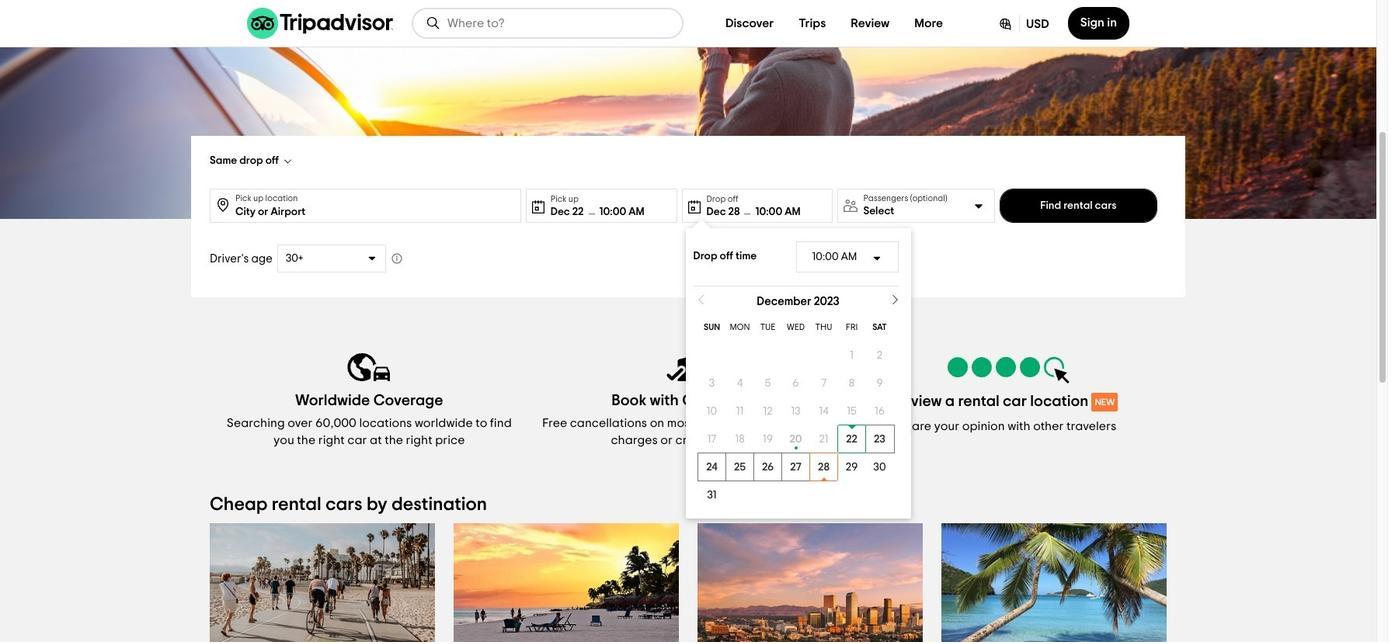 Task type: vqa. For each thing, say whether or not it's contained in the screenshot.
Mon Dec 04 2023 cell
yes



Task type: locate. For each thing, give the bounding box(es) containing it.
row
[[698, 314, 894, 342], [698, 342, 894, 370], [698, 370, 894, 398], [698, 398, 894, 426], [698, 426, 894, 454], [698, 454, 894, 482]]

mon dec 18 2023 cell
[[726, 426, 754, 454]]

grid
[[686, 296, 911, 510]]

fri dec 29 2023 cell
[[838, 454, 866, 482]]

thu dec 14 2023 cell
[[810, 398, 838, 426]]

sat dec 23 2023 cell
[[866, 426, 894, 454]]

sun dec 24 2023 cell
[[698, 454, 726, 482]]

tue dec 12 2023 cell
[[754, 398, 782, 426]]

thu dec 21 2023 cell
[[810, 426, 838, 454]]

tue dec 05 2023 cell
[[754, 370, 782, 398]]

wed dec 13 2023 cell
[[782, 398, 810, 426]]

tue dec 19 2023 cell
[[754, 426, 782, 454]]

6 row from the top
[[698, 454, 894, 482]]

sat dec 09 2023 cell
[[866, 370, 894, 398]]

None search field
[[413, 9, 682, 37]]

row group
[[698, 342, 898, 510]]

sun dec 17 2023 cell
[[698, 426, 726, 454]]

wed dec 27 2023 cell
[[782, 454, 810, 482]]

sun dec 03 2023 cell
[[698, 370, 726, 398]]

tue dec 26 2023 cell
[[754, 454, 782, 482]]

sat dec 30 2023 cell
[[866, 454, 894, 482]]

thu dec 28 2023 cell
[[810, 454, 838, 482]]

wed dec 06 2023 cell
[[782, 370, 810, 398]]

Search search field
[[447, 16, 670, 30]]

search image
[[426, 16, 441, 31]]

mon dec 25 2023 cell
[[726, 454, 754, 482]]



Task type: describe. For each thing, give the bounding box(es) containing it.
4 row from the top
[[698, 398, 894, 426]]

fri dec 01 2023 cell
[[838, 342, 866, 370]]

1 row from the top
[[698, 314, 894, 342]]

sat dec 16 2023 cell
[[866, 398, 894, 426]]

mon dec 11 2023 cell
[[726, 398, 754, 426]]

City or Airport text field
[[235, 190, 514, 221]]

fri dec 15 2023 cell
[[838, 398, 866, 426]]

sun dec 31 2023 cell
[[698, 482, 726, 510]]

thu dec 07 2023 cell
[[810, 370, 838, 398]]

sat dec 02 2023 cell
[[866, 342, 894, 370]]

3 row from the top
[[698, 370, 894, 398]]

wed dec 20 2023 cell
[[782, 426, 810, 454]]

mon dec 04 2023 cell
[[726, 370, 754, 398]]

2 row from the top
[[698, 342, 894, 370]]

5 row from the top
[[698, 426, 894, 454]]

tripadvisor image
[[247, 8, 393, 39]]

fri dec 22 2023 cell
[[838, 426, 866, 454]]

sun dec 10 2023 cell
[[698, 398, 726, 426]]

fri dec 08 2023 cell
[[838, 370, 866, 398]]



